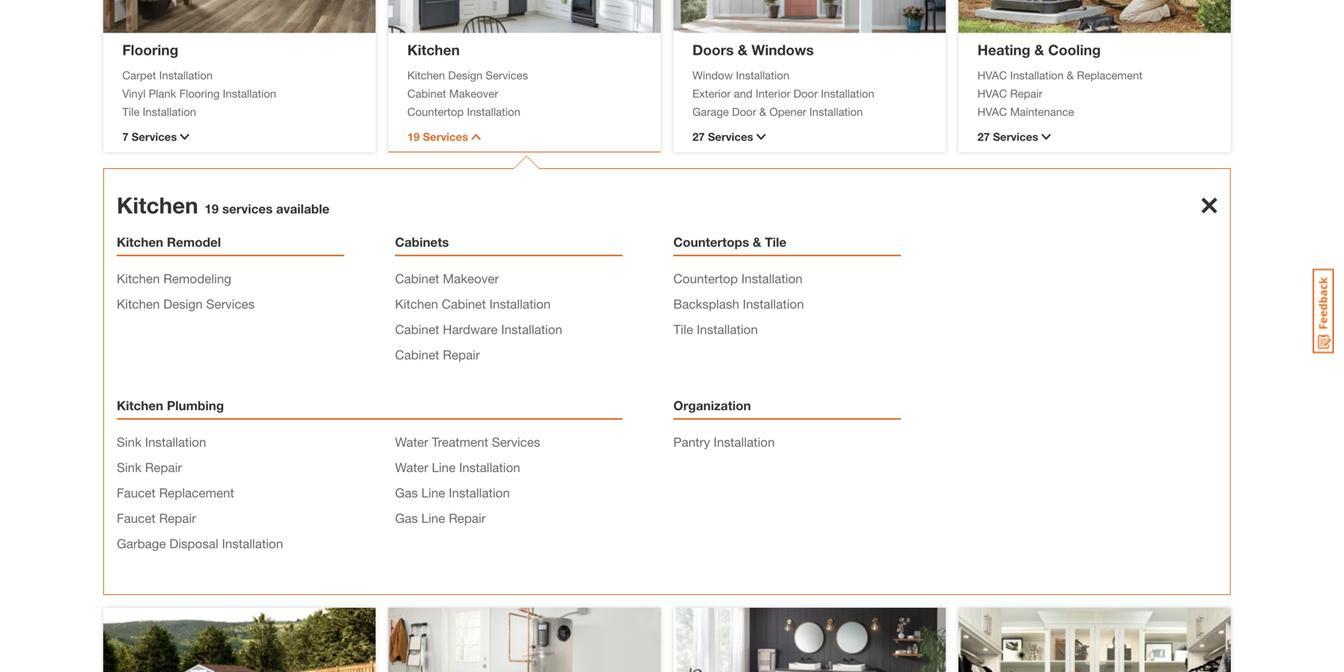 Task type: describe. For each thing, give the bounding box(es) containing it.
water for water treatment services
[[395, 435, 428, 450]]

7
[[122, 130, 128, 143]]

services
[[222, 201, 273, 216]]

doors & windows link
[[692, 41, 814, 58]]

and
[[734, 87, 753, 100]]

window
[[692, 69, 733, 82]]

1 vertical spatial makeover
[[443, 271, 499, 286]]

treatment
[[432, 435, 488, 450]]

installation up cabinet hardware installation "link"
[[489, 297, 551, 312]]

cabinets
[[395, 235, 449, 250]]

kitchen for kitchen
[[407, 41, 460, 58]]

1 horizontal spatial tile
[[673, 322, 693, 337]]

tile installation link for vinyl plank flooring installation
[[122, 104, 357, 120]]

kitchen design services cabinet makeover countertop installation
[[407, 69, 528, 118]]

countertop inside kitchen design services cabinet makeover countertop installation
[[407, 105, 464, 118]]

close drawer image
[[1201, 198, 1217, 214]]

faucet replacement
[[117, 486, 234, 501]]

1 horizontal spatial countertop installation link
[[673, 271, 803, 286]]

water line installation link
[[395, 460, 520, 475]]

cabinet repair
[[395, 347, 480, 362]]

kitchen for kitchen plumbing
[[117, 398, 163, 413]]

cabinet for repair
[[395, 347, 439, 362]]

pantry installation link
[[673, 435, 775, 450]]

repair for sink repair
[[145, 460, 182, 475]]

pantry
[[673, 435, 710, 450]]

0 horizontal spatial kitchen design services link
[[117, 297, 255, 312]]

carpet installation link
[[122, 67, 357, 84]]

installation down 'backsplash installation' on the top right of the page
[[697, 322, 758, 337]]

27 services for heating
[[978, 130, 1038, 143]]

faucet repair link
[[117, 511, 196, 526]]

kitchen design services
[[117, 297, 255, 312]]

gas line installation
[[395, 486, 510, 501]]

cabinet up hardware
[[442, 297, 486, 312]]

gas line repair link
[[395, 511, 486, 526]]

opener
[[769, 105, 806, 118]]

27 services button for heating & cooling
[[978, 129, 1212, 145]]

sink installation link
[[117, 435, 206, 450]]

cabinet hardware installation link
[[395, 322, 562, 337]]

faucet repair
[[117, 511, 196, 526]]

27 for doors
[[692, 130, 705, 143]]

0 horizontal spatial kitchen link
[[117, 192, 198, 218]]

cabinet hardware installation
[[395, 322, 562, 337]]

& inside window installation exterior and interior door installation garage door & opener installation
[[759, 105, 766, 118]]

installation down countertop installation
[[743, 297, 804, 312]]

flooring link
[[122, 41, 178, 58]]

carpet
[[122, 69, 156, 82]]

design for kitchen design services cabinet makeover countertop installation
[[448, 69, 483, 82]]

water treatment services link
[[395, 435, 540, 450]]

kitchen 19 services available
[[117, 192, 330, 218]]

plumbing
[[167, 398, 224, 413]]

kitchen for kitchen design services cabinet makeover countertop installation
[[407, 69, 445, 82]]

doors & windows
[[692, 41, 814, 58]]

garage door & opener installation link
[[692, 104, 927, 120]]

faucet replacement link
[[117, 486, 234, 501]]

garage
[[692, 105, 729, 118]]

sink for sink repair
[[117, 460, 141, 475]]

vinyl plank flooring installation link
[[122, 85, 357, 102]]

services down remodeling
[[206, 297, 255, 312]]

installation down exterior and interior door installation link
[[809, 105, 863, 118]]

repair for faucet repair
[[159, 511, 196, 526]]

vinyl
[[122, 87, 146, 100]]

1 horizontal spatial countertop
[[673, 271, 738, 286]]

backsplash installation link
[[673, 297, 804, 312]]

repair for cabinet repair
[[443, 347, 480, 362]]

installation inside the hvac installation & replacement hvac repair hvac maintenance
[[1010, 69, 1064, 82]]

faucet for faucet repair
[[117, 511, 156, 526]]

gas for gas line installation
[[395, 486, 418, 501]]

installation inside kitchen design services cabinet makeover countertop installation
[[467, 105, 520, 118]]

countertop installation
[[673, 271, 803, 286]]

sink repair link
[[117, 460, 182, 475]]

carpet installation vinyl plank flooring installation tile installation
[[122, 69, 276, 118]]

repair down gas line installation
[[449, 511, 486, 526]]

2 hvac from the top
[[978, 87, 1007, 100]]

garbage disposal installation link
[[117, 536, 283, 551]]

window installation link
[[692, 67, 927, 84]]

hvac installation & replacement hvac repair hvac maintenance
[[978, 69, 1143, 118]]

installation down water treatment services link
[[459, 460, 520, 475]]

tile installation
[[673, 322, 758, 337]]

window installation exterior and interior door installation garage door & opener installation
[[692, 69, 874, 118]]

pantry installation
[[673, 435, 775, 450]]

faucet for faucet replacement
[[117, 486, 156, 501]]

installation down water line installation
[[449, 486, 510, 501]]

0 horizontal spatial door
[[732, 105, 756, 118]]

cabinet makeover
[[395, 271, 499, 286]]

3 hvac from the top
[[978, 105, 1007, 118]]

sink for sink installation
[[117, 435, 141, 450]]

hardware
[[443, 322, 498, 337]]

tile installation link for backsplash installation
[[673, 322, 758, 337]]

sink installation
[[117, 435, 206, 450]]

1 vertical spatial tile
[[765, 235, 787, 250]]

disposal
[[169, 536, 218, 551]]

kitchen plumbing
[[117, 398, 224, 413]]

installation down 'plank'
[[143, 105, 196, 118]]

kitchen cabinet installation
[[395, 297, 551, 312]]

exterior and interior door installation link
[[692, 85, 927, 102]]

heating & cooling
[[978, 41, 1101, 58]]



Task type: vqa. For each thing, say whether or not it's contained in the screenshot.
Hvac Repair link
yes



Task type: locate. For each thing, give the bounding box(es) containing it.
27 services button down garage door & opener installation link
[[692, 129, 927, 145]]

tile
[[122, 105, 140, 118], [765, 235, 787, 250], [673, 322, 693, 337]]

27 services button down the hvac maintenance link
[[978, 129, 1212, 145]]

countertop installation link
[[407, 104, 642, 120], [673, 271, 803, 286]]

& for windows
[[738, 41, 747, 58]]

0 vertical spatial door
[[794, 87, 818, 100]]

sink up sink repair
[[117, 435, 141, 450]]

gas
[[395, 486, 418, 501], [395, 511, 418, 526]]

interior
[[756, 87, 790, 100]]

installation up 'plank'
[[159, 69, 213, 82]]

1 vertical spatial door
[[732, 105, 756, 118]]

services inside 7 services button
[[132, 130, 177, 143]]

services right 7
[[132, 130, 177, 143]]

19
[[407, 130, 420, 143], [205, 201, 219, 216]]

water line installation
[[395, 460, 520, 475]]

services inside 19 services button
[[423, 130, 468, 143]]

remodeling
[[163, 271, 231, 286]]

gas line installation link
[[395, 486, 510, 501]]

kitchen up the kitchen remodel
[[117, 192, 198, 218]]

7 services button
[[122, 129, 357, 145]]

tile down vinyl
[[122, 105, 140, 118]]

sink
[[117, 435, 141, 450], [117, 460, 141, 475]]

line
[[432, 460, 456, 475], [421, 486, 445, 501], [421, 511, 445, 526]]

19 inside button
[[407, 130, 420, 143]]

sink repair
[[117, 460, 182, 475]]

kitchen link up the kitchen remodel
[[117, 192, 198, 218]]

line for gas line installation
[[421, 486, 445, 501]]

installation right hardware
[[501, 322, 562, 337]]

installation up interior
[[736, 69, 789, 82]]

garbage
[[117, 536, 166, 551]]

1 hvac from the top
[[978, 69, 1007, 82]]

available
[[276, 201, 330, 216]]

line for water line installation
[[432, 460, 456, 475]]

0 vertical spatial countertop installation link
[[407, 104, 642, 120]]

faucet down "sink repair" link
[[117, 486, 156, 501]]

kitchen cabinet installation link
[[395, 297, 551, 312]]

design down kitchen remodeling "link"
[[163, 297, 203, 312]]

27 services for doors
[[692, 130, 753, 143]]

line down gas line installation
[[421, 511, 445, 526]]

hvac repair link
[[978, 85, 1212, 102]]

0 horizontal spatial flooring
[[122, 41, 178, 58]]

kitchen remodel
[[117, 235, 221, 250]]

exterior
[[692, 87, 731, 100]]

repair up maintenance
[[1010, 87, 1042, 100]]

0 vertical spatial hvac
[[978, 69, 1007, 82]]

2 vertical spatial line
[[421, 511, 445, 526]]

19 inside kitchen 19 services available
[[205, 201, 219, 216]]

1 vertical spatial countertop
[[673, 271, 738, 286]]

doors
[[692, 41, 734, 58]]

0 horizontal spatial 27 services button
[[692, 129, 927, 145]]

line for gas line repair
[[421, 511, 445, 526]]

&
[[738, 41, 747, 58], [1034, 41, 1044, 58], [1067, 69, 1074, 82], [759, 105, 766, 118], [753, 235, 761, 250]]

0 vertical spatial tile installation link
[[122, 104, 357, 120]]

2 gas from the top
[[395, 511, 418, 526]]

design for kitchen design services
[[163, 297, 203, 312]]

cabinet for hardware
[[395, 322, 439, 337]]

maintenance
[[1010, 105, 1074, 118]]

kitchen up kitchen design services cabinet makeover countertop installation
[[407, 41, 460, 58]]

& up countertop installation
[[753, 235, 761, 250]]

gas up gas line repair link
[[395, 486, 418, 501]]

1 horizontal spatial kitchen link
[[407, 41, 460, 58]]

heating & cooling link
[[978, 41, 1101, 58]]

cabinet repair link
[[395, 347, 480, 362]]

1 horizontal spatial kitchen design services link
[[407, 67, 642, 84]]

0 horizontal spatial 27
[[692, 130, 705, 143]]

kitchen up kitchen remodeling
[[117, 235, 163, 250]]

sink down sink installation
[[117, 460, 141, 475]]

1 27 from the left
[[692, 130, 705, 143]]

services
[[486, 69, 528, 82], [132, 130, 177, 143], [423, 130, 468, 143], [708, 130, 753, 143], [993, 130, 1038, 143], [206, 297, 255, 312], [492, 435, 540, 450]]

2 27 from the left
[[978, 130, 990, 143]]

1 vertical spatial tile installation link
[[673, 322, 758, 337]]

1 vertical spatial hvac
[[978, 87, 1007, 100]]

1 horizontal spatial 19
[[407, 130, 420, 143]]

repair
[[1010, 87, 1042, 100], [443, 347, 480, 362], [145, 460, 182, 475], [159, 511, 196, 526], [449, 511, 486, 526]]

0 vertical spatial replacement
[[1077, 69, 1143, 82]]

makeover up 19 services
[[449, 87, 498, 100]]

& down the cooling
[[1067, 69, 1074, 82]]

0 horizontal spatial countertop installation link
[[407, 104, 642, 120]]

tile installation link
[[122, 104, 357, 120], [673, 322, 758, 337]]

kitchen down the kitchen remodel
[[117, 271, 160, 286]]

replacement inside the hvac installation & replacement hvac repair hvac maintenance
[[1077, 69, 1143, 82]]

2 horizontal spatial tile
[[765, 235, 787, 250]]

makeover inside kitchen design services cabinet makeover countertop installation
[[449, 87, 498, 100]]

backsplash installation
[[673, 297, 804, 312]]

cooling
[[1048, 41, 1101, 58]]

gas line repair
[[395, 511, 486, 526]]

1 vertical spatial countertop installation link
[[673, 271, 803, 286]]

19 down kitchen design services cabinet makeover countertop installation
[[407, 130, 420, 143]]

0 vertical spatial makeover
[[449, 87, 498, 100]]

flooring inside carpet installation vinyl plank flooring installation tile installation
[[179, 87, 220, 100]]

cabinet inside kitchen design services cabinet makeover countertop installation
[[407, 87, 446, 100]]

backsplash
[[673, 297, 739, 312]]

1 water from the top
[[395, 435, 428, 450]]

0 vertical spatial 19
[[407, 130, 420, 143]]

kitchen for kitchen remodel
[[117, 235, 163, 250]]

kitchen
[[407, 41, 460, 58], [407, 69, 445, 82], [117, 192, 198, 218], [117, 235, 163, 250], [117, 271, 160, 286], [117, 297, 160, 312], [395, 297, 438, 312], [117, 398, 163, 413]]

1 horizontal spatial design
[[448, 69, 483, 82]]

0 vertical spatial kitchen design services link
[[407, 67, 642, 84]]

2 vertical spatial hvac
[[978, 105, 1007, 118]]

2 27 services button from the left
[[978, 129, 1212, 145]]

water for water line installation
[[395, 460, 428, 475]]

0 vertical spatial design
[[448, 69, 483, 82]]

kitchen remodeling link
[[117, 271, 231, 286]]

tile inside carpet installation vinyl plank flooring installation tile installation
[[122, 105, 140, 118]]

0 vertical spatial faucet
[[117, 486, 156, 501]]

cabinet up the cabinet repair
[[395, 322, 439, 337]]

kitchen up 19 services
[[407, 69, 445, 82]]

services down garage
[[708, 130, 753, 143]]

kitchen link up kitchen design services cabinet makeover countertop installation
[[407, 41, 460, 58]]

0 horizontal spatial design
[[163, 297, 203, 312]]

installation down carpet installation link
[[223, 87, 276, 100]]

cabinet makeover link
[[407, 85, 642, 102], [395, 271, 499, 286]]

plank
[[149, 87, 176, 100]]

installation up sink repair
[[145, 435, 206, 450]]

installation down window installation link
[[821, 87, 874, 100]]

1 horizontal spatial door
[[794, 87, 818, 100]]

0 vertical spatial kitchen link
[[407, 41, 460, 58]]

1 27 services button from the left
[[692, 129, 927, 145]]

19 left services
[[205, 201, 219, 216]]

1 vertical spatial water
[[395, 460, 428, 475]]

kitchen design services link down kitchen remodeling "link"
[[117, 297, 255, 312]]

flooring right 'plank'
[[179, 87, 220, 100]]

door
[[794, 87, 818, 100], [732, 105, 756, 118]]

kitchen down kitchen remodeling "link"
[[117, 297, 160, 312]]

1 vertical spatial replacement
[[159, 486, 234, 501]]

design up 19 services
[[448, 69, 483, 82]]

cabinet
[[407, 87, 446, 100], [395, 271, 439, 286], [442, 297, 486, 312], [395, 322, 439, 337], [395, 347, 439, 362]]

0 vertical spatial countertop
[[407, 105, 464, 118]]

0 vertical spatial tile
[[122, 105, 140, 118]]

installation down the 'heating & cooling' on the right of the page
[[1010, 69, 1064, 82]]

gas down gas line installation
[[395, 511, 418, 526]]

installation up 19 services button
[[467, 105, 520, 118]]

installation
[[159, 69, 213, 82], [736, 69, 789, 82], [1010, 69, 1064, 82], [223, 87, 276, 100], [821, 87, 874, 100], [143, 105, 196, 118], [467, 105, 520, 118], [809, 105, 863, 118], [741, 271, 803, 286], [489, 297, 551, 312], [743, 297, 804, 312], [501, 322, 562, 337], [697, 322, 758, 337], [145, 435, 206, 450], [714, 435, 775, 450], [459, 460, 520, 475], [449, 486, 510, 501], [222, 536, 283, 551]]

countertop up backsplash
[[673, 271, 738, 286]]

0 horizontal spatial countertop
[[407, 105, 464, 118]]

1 horizontal spatial flooring
[[179, 87, 220, 100]]

countertop installation link up 19 services button
[[407, 104, 642, 120]]

& for cooling
[[1034, 41, 1044, 58]]

0 vertical spatial cabinet makeover link
[[407, 85, 642, 102]]

1 vertical spatial faucet
[[117, 511, 156, 526]]

cabinet down cabinets on the left top
[[395, 271, 439, 286]]

organization
[[673, 398, 751, 413]]

countertop
[[407, 105, 464, 118], [673, 271, 738, 286]]

1 sink from the top
[[117, 435, 141, 450]]

0 horizontal spatial replacement
[[159, 486, 234, 501]]

door down and
[[732, 105, 756, 118]]

1 vertical spatial kitchen link
[[117, 192, 198, 218]]

cabinet for makeover
[[395, 271, 439, 286]]

repair down sink installation
[[145, 460, 182, 475]]

0 horizontal spatial 19
[[205, 201, 219, 216]]

kitchen for kitchen design services
[[117, 297, 160, 312]]

1 vertical spatial 19
[[205, 201, 219, 216]]

repair down faucet replacement link
[[159, 511, 196, 526]]

2 sink from the top
[[117, 460, 141, 475]]

0 horizontal spatial tile
[[122, 105, 140, 118]]

line up gas line installation
[[432, 460, 456, 475]]

0 horizontal spatial 27 services
[[692, 130, 753, 143]]

27 for heating
[[978, 130, 990, 143]]

1 horizontal spatial 27
[[978, 130, 990, 143]]

kitchen remodeling
[[117, 271, 231, 286]]

1 faucet from the top
[[117, 486, 156, 501]]

kitchen for kitchen remodeling
[[117, 271, 160, 286]]

1 horizontal spatial tile installation link
[[673, 322, 758, 337]]

27 services down garage
[[692, 130, 753, 143]]

cabinet up 19 services
[[407, 87, 446, 100]]

heating
[[978, 41, 1030, 58]]

1 27 services from the left
[[692, 130, 753, 143]]

services down maintenance
[[993, 130, 1038, 143]]

replacement
[[1077, 69, 1143, 82], [159, 486, 234, 501]]

kitchen inside kitchen design services cabinet makeover countertop installation
[[407, 69, 445, 82]]

replacement up faucet repair link
[[159, 486, 234, 501]]

water
[[395, 435, 428, 450], [395, 460, 428, 475]]

1 vertical spatial gas
[[395, 511, 418, 526]]

remodel
[[167, 235, 221, 250]]

water left the treatment
[[395, 435, 428, 450]]

installation up 'backsplash installation' on the top right of the page
[[741, 271, 803, 286]]

countertops & tile
[[673, 235, 787, 250]]

installation right disposal on the left of the page
[[222, 536, 283, 551]]

repair down hardware
[[443, 347, 480, 362]]

kitchen for kitchen 19 services available
[[117, 192, 198, 218]]

services down kitchen design services cabinet makeover countertop installation
[[423, 130, 468, 143]]

1 vertical spatial sink
[[117, 460, 141, 475]]

services up 19 services button
[[486, 69, 528, 82]]

2 water from the top
[[395, 460, 428, 475]]

hvac
[[978, 69, 1007, 82], [978, 87, 1007, 100], [978, 105, 1007, 118]]

flooring
[[122, 41, 178, 58], [179, 87, 220, 100]]

1 horizontal spatial 27 services
[[978, 130, 1038, 143]]

& down interior
[[759, 105, 766, 118]]

water treatment services
[[395, 435, 540, 450]]

& inside the hvac installation & replacement hvac repair hvac maintenance
[[1067, 69, 1074, 82]]

services right the treatment
[[492, 435, 540, 450]]

countertop up 19 services
[[407, 105, 464, 118]]

windows
[[751, 41, 814, 58]]

replacement up hvac repair link
[[1077, 69, 1143, 82]]

0 vertical spatial water
[[395, 435, 428, 450]]

& right 'doors'
[[738, 41, 747, 58]]

countertops
[[673, 235, 749, 250]]

gas for gas line repair
[[395, 511, 418, 526]]

hvac installation & replacement link
[[978, 67, 1212, 84]]

1 horizontal spatial replacement
[[1077, 69, 1143, 82]]

hvac maintenance link
[[978, 104, 1212, 120]]

installation down the organization
[[714, 435, 775, 450]]

19 services
[[407, 130, 468, 143]]

27 services down maintenance
[[978, 130, 1038, 143]]

& left the cooling
[[1034, 41, 1044, 58]]

1 vertical spatial flooring
[[179, 87, 220, 100]]

0 vertical spatial gas
[[395, 486, 418, 501]]

design inside kitchen design services cabinet makeover countertop installation
[[448, 69, 483, 82]]

makeover up kitchen cabinet installation
[[443, 271, 499, 286]]

services inside kitchen design services cabinet makeover countertop installation
[[486, 69, 528, 82]]

cabinet makeover link up kitchen cabinet installation
[[395, 271, 499, 286]]

cabinet down cabinet hardware installation "link"
[[395, 347, 439, 362]]

2 faucet from the top
[[117, 511, 156, 526]]

kitchen link
[[407, 41, 460, 58], [117, 192, 198, 218]]

faucet up garbage
[[117, 511, 156, 526]]

1 vertical spatial kitchen design services link
[[117, 297, 255, 312]]

cabinet makeover link up 19 services button
[[407, 85, 642, 102]]

design
[[448, 69, 483, 82], [163, 297, 203, 312]]

0 vertical spatial line
[[432, 460, 456, 475]]

kitchen design services link
[[407, 67, 642, 84], [117, 297, 255, 312]]

kitchen design services link up 19 services button
[[407, 67, 642, 84]]

water up gas line installation
[[395, 460, 428, 475]]

garbage disposal installation
[[117, 536, 283, 551]]

tile installation link down backsplash
[[673, 322, 758, 337]]

line up "gas line repair"
[[421, 486, 445, 501]]

27 services button
[[692, 129, 927, 145], [978, 129, 1212, 145]]

countertop installation link up backsplash installation "link"
[[673, 271, 803, 286]]

27
[[692, 130, 705, 143], [978, 130, 990, 143]]

1 vertical spatial cabinet makeover link
[[395, 271, 499, 286]]

0 vertical spatial sink
[[117, 435, 141, 450]]

19 services button
[[407, 129, 642, 145]]

27 services button for doors & windows
[[692, 129, 927, 145]]

2 vertical spatial tile
[[673, 322, 693, 337]]

1 vertical spatial line
[[421, 486, 445, 501]]

0 vertical spatial flooring
[[122, 41, 178, 58]]

1 vertical spatial design
[[163, 297, 203, 312]]

kitchen for kitchen cabinet installation
[[395, 297, 438, 312]]

kitchen down cabinet makeover
[[395, 297, 438, 312]]

tile down backsplash
[[673, 322, 693, 337]]

& for tile
[[753, 235, 761, 250]]

7 services
[[122, 130, 177, 143]]

tile up countertop installation
[[765, 235, 787, 250]]

feedback link image
[[1313, 268, 1334, 354]]

0 horizontal spatial tile installation link
[[122, 104, 357, 120]]

door down window installation link
[[794, 87, 818, 100]]

repair inside the hvac installation & replacement hvac repair hvac maintenance
[[1010, 87, 1042, 100]]

2 27 services from the left
[[978, 130, 1038, 143]]

flooring up carpet
[[122, 41, 178, 58]]

1 gas from the top
[[395, 486, 418, 501]]

tile installation link down vinyl plank flooring installation link
[[122, 104, 357, 120]]

1 horizontal spatial 27 services button
[[978, 129, 1212, 145]]

kitchen up sink installation link
[[117, 398, 163, 413]]



